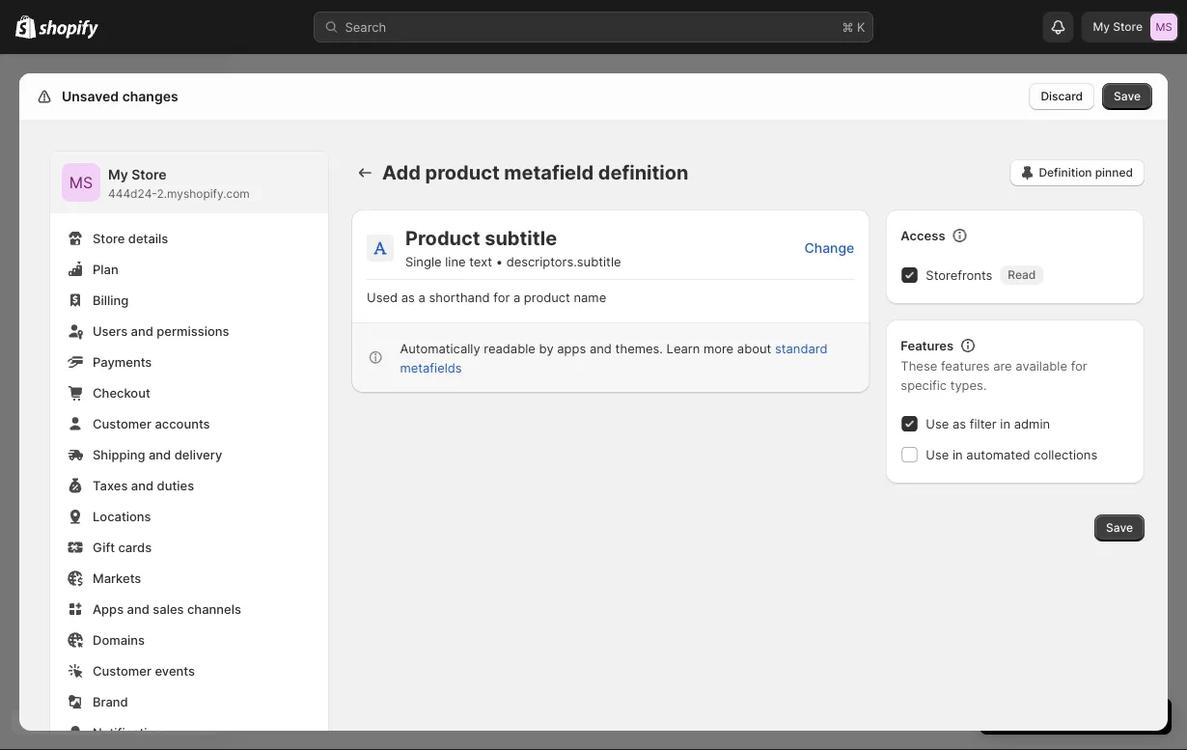 Task type: vqa. For each thing, say whether or not it's contained in the screenshot.
Taxes
yes



Task type: describe. For each thing, give the bounding box(es) containing it.
apps
[[93, 602, 124, 617]]

definition
[[599, 161, 689, 184]]

standard
[[775, 341, 828, 356]]

1 horizontal spatial product
[[524, 290, 570, 305]]

billing link
[[62, 287, 317, 314]]

customer accounts link
[[62, 410, 317, 437]]

0 vertical spatial my store image
[[1151, 14, 1178, 41]]

and for sales
[[127, 602, 150, 617]]

used
[[367, 290, 398, 305]]

users
[[93, 323, 128, 338]]

duties
[[157, 478, 194, 493]]

⌘ k
[[842, 19, 866, 34]]

notifications
[[93, 725, 169, 740]]

my store image inside the shop settings menu element
[[62, 163, 100, 202]]

learn
[[667, 341, 700, 356]]

customer for customer events
[[93, 663, 152, 678]]

0 horizontal spatial store
[[93, 231, 125, 246]]

specific types.
[[901, 378, 987, 393]]

shopify image
[[39, 20, 99, 39]]

filter
[[970, 416, 997, 431]]

automatically
[[400, 341, 481, 356]]

apps and sales channels link
[[62, 596, 317, 623]]

customer events
[[93, 663, 195, 678]]

1 vertical spatial save
[[1107, 521, 1134, 535]]

automatically readable by apps and themes. learn more about
[[400, 341, 775, 356]]

available
[[1016, 358, 1068, 373]]

taxes and duties
[[93, 478, 194, 493]]

access
[[901, 228, 946, 243]]

automated
[[967, 447, 1031, 462]]

my store
[[1094, 20, 1143, 34]]

metafield
[[504, 161, 594, 184]]

features
[[901, 338, 954, 353]]

details
[[128, 231, 168, 246]]

pinned
[[1096, 166, 1134, 180]]

shipping and delivery link
[[62, 441, 317, 468]]

store details
[[93, 231, 168, 246]]

settings
[[58, 88, 113, 105]]

storefronts
[[926, 267, 993, 282]]

standard metafields
[[400, 341, 828, 375]]

sales
[[153, 602, 184, 617]]

by
[[539, 341, 554, 356]]

payments
[[93, 354, 152, 369]]

discard button
[[1030, 83, 1095, 110]]

shipping
[[93, 447, 145, 462]]

payments link
[[62, 349, 317, 376]]

my store 444d24-2.myshopify.com
[[108, 167, 250, 201]]

as for used
[[401, 290, 415, 305]]

add product metafield definition
[[382, 161, 689, 184]]

and for duties
[[131, 478, 154, 493]]

users and permissions
[[93, 323, 229, 338]]

use as filter in admin
[[926, 416, 1051, 431]]

and for delivery
[[149, 447, 171, 462]]

themes.
[[616, 341, 663, 356]]

definition
[[1039, 166, 1093, 180]]

definition pinned
[[1039, 166, 1134, 180]]

1 a from the left
[[419, 290, 426, 305]]

shipping and delivery
[[93, 447, 222, 462]]

k
[[857, 19, 866, 34]]

text
[[469, 254, 492, 269]]

readable
[[484, 341, 536, 356]]

billing
[[93, 293, 129, 308]]

gift
[[93, 540, 115, 555]]

about
[[738, 341, 772, 356]]

apps
[[557, 341, 586, 356]]

gift cards link
[[62, 534, 317, 561]]

customer events link
[[62, 658, 317, 685]]

taxes and duties link
[[62, 472, 317, 499]]

notifications link
[[62, 719, 317, 746]]

customer for customer accounts
[[93, 416, 152, 431]]

as for use
[[953, 416, 967, 431]]

collections
[[1034, 447, 1098, 462]]

read
[[1008, 268, 1036, 282]]



Task type: locate. For each thing, give the bounding box(es) containing it.
2 use from the top
[[926, 447, 950, 462]]

1 horizontal spatial for
[[1071, 358, 1088, 373]]

subtitle
[[485, 226, 557, 250]]

unsaved changes
[[62, 88, 178, 105]]

used as a shorthand for a product name
[[367, 290, 607, 305]]

metafields
[[400, 360, 462, 375]]

shorthand
[[429, 290, 490, 305]]

my store image left 444d24-
[[62, 163, 100, 202]]

use for use in automated collections
[[926, 447, 950, 462]]

save button right discard button in the top of the page
[[1103, 83, 1153, 110]]

store
[[1114, 20, 1143, 34], [132, 167, 167, 183], [93, 231, 125, 246]]

line
[[445, 254, 466, 269]]

product subtitle single line text • descriptors.subtitle
[[406, 226, 621, 269]]

users and permissions link
[[62, 318, 317, 345]]

for down •
[[494, 290, 510, 305]]

1 vertical spatial my store image
[[62, 163, 100, 202]]

standard metafields link
[[400, 341, 828, 375]]

ms button
[[62, 163, 100, 202]]

2 horizontal spatial store
[[1114, 20, 1143, 34]]

0 vertical spatial my
[[1094, 20, 1111, 34]]

2 vertical spatial store
[[93, 231, 125, 246]]

product down descriptors.subtitle
[[524, 290, 570, 305]]

for right available
[[1071, 358, 1088, 373]]

use
[[926, 416, 950, 431], [926, 447, 950, 462]]

1 horizontal spatial store
[[132, 167, 167, 183]]

brand
[[93, 694, 128, 709]]

shop settings menu element
[[50, 152, 328, 750]]

dialog
[[1176, 55, 1188, 750]]

1 use from the top
[[926, 416, 950, 431]]

use for use as filter in admin
[[926, 416, 950, 431]]

markets link
[[62, 565, 317, 592]]

0 vertical spatial use
[[926, 416, 950, 431]]

save
[[1114, 89, 1141, 103], [1107, 521, 1134, 535]]

1 vertical spatial my
[[108, 167, 128, 183]]

and inside "link"
[[149, 447, 171, 462]]

plan link
[[62, 256, 317, 283]]

1 vertical spatial for
[[1071, 358, 1088, 373]]

for for shorthand
[[494, 290, 510, 305]]

1 vertical spatial save button
[[1095, 515, 1145, 542]]

shopify image
[[15, 15, 36, 38]]

checkout
[[93, 385, 150, 400]]

store for my store
[[1114, 20, 1143, 34]]

save button
[[1103, 83, 1153, 110], [1095, 515, 1145, 542]]

1 vertical spatial as
[[953, 416, 967, 431]]

locations link
[[62, 503, 317, 530]]

for for available
[[1071, 358, 1088, 373]]

more
[[704, 341, 734, 356]]

admin
[[1015, 416, 1051, 431]]

0 horizontal spatial in
[[953, 447, 963, 462]]

add
[[382, 161, 421, 184]]

my store image right "my store"
[[1151, 14, 1178, 41]]

save button down 'collections'
[[1095, 515, 1145, 542]]

0 vertical spatial customer
[[93, 416, 152, 431]]

my up discard button in the top of the page
[[1094, 20, 1111, 34]]

plan
[[93, 262, 119, 277]]

my store image
[[1151, 14, 1178, 41], [62, 163, 100, 202]]

1 customer from the top
[[93, 416, 152, 431]]

2 a from the left
[[514, 290, 521, 305]]

apps and sales channels
[[93, 602, 241, 617]]

use down the use as filter in admin
[[926, 447, 950, 462]]

for inside these features are available for specific types.
[[1071, 358, 1088, 373]]

0 horizontal spatial for
[[494, 290, 510, 305]]

as left filter
[[953, 416, 967, 431]]

are
[[994, 358, 1013, 373]]

my up 444d24-
[[108, 167, 128, 183]]

0 vertical spatial in
[[1001, 416, 1011, 431]]

1 vertical spatial product
[[524, 290, 570, 305]]

1 horizontal spatial as
[[953, 416, 967, 431]]

customer down domains
[[93, 663, 152, 678]]

2.myshopify.com
[[157, 187, 250, 201]]

0 vertical spatial for
[[494, 290, 510, 305]]

1 vertical spatial store
[[132, 167, 167, 183]]

checkout link
[[62, 379, 317, 407]]

in left automated
[[953, 447, 963, 462]]

1 horizontal spatial my
[[1094, 20, 1111, 34]]

store details link
[[62, 225, 317, 252]]

product
[[406, 226, 480, 250]]

domains link
[[62, 627, 317, 654]]

•
[[496, 254, 503, 269]]

0 horizontal spatial my store image
[[62, 163, 100, 202]]

channels
[[187, 602, 241, 617]]

2 customer from the top
[[93, 663, 152, 678]]

my inside my store 444d24-2.myshopify.com
[[108, 167, 128, 183]]

store inside my store 444d24-2.myshopify.com
[[132, 167, 167, 183]]

markets
[[93, 571, 141, 586]]

features
[[941, 358, 990, 373]]

these
[[901, 358, 938, 373]]

brand link
[[62, 688, 317, 716]]

1 horizontal spatial a
[[514, 290, 521, 305]]

discard
[[1041, 89, 1083, 103]]

accounts
[[155, 416, 210, 431]]

product right add
[[425, 161, 500, 184]]

0 vertical spatial as
[[401, 290, 415, 305]]

0 vertical spatial save
[[1114, 89, 1141, 103]]

definition pinned button
[[1010, 159, 1145, 186]]

0 horizontal spatial as
[[401, 290, 415, 305]]

1 horizontal spatial my store image
[[1151, 14, 1178, 41]]

as right the used on the left top
[[401, 290, 415, 305]]

1 vertical spatial customer
[[93, 663, 152, 678]]

settings dialog
[[19, 73, 1168, 750]]

customer
[[93, 416, 152, 431], [93, 663, 152, 678]]

taxes
[[93, 478, 128, 493]]

0 vertical spatial product
[[425, 161, 500, 184]]

unsaved
[[62, 88, 119, 105]]

0 vertical spatial store
[[1114, 20, 1143, 34]]

a down product subtitle single line text • descriptors.subtitle
[[514, 290, 521, 305]]

single
[[406, 254, 442, 269]]

1 vertical spatial in
[[953, 447, 963, 462]]

changes
[[122, 88, 178, 105]]

a down single
[[419, 290, 426, 305]]

delivery
[[174, 447, 222, 462]]

1 horizontal spatial in
[[1001, 416, 1011, 431]]

0 horizontal spatial my
[[108, 167, 128, 183]]

gift cards
[[93, 540, 152, 555]]

444d24-
[[108, 187, 157, 201]]

search
[[345, 19, 386, 34]]

in right filter
[[1001, 416, 1011, 431]]

customer accounts
[[93, 416, 210, 431]]

use in automated collections
[[926, 447, 1098, 462]]

events
[[155, 663, 195, 678]]

my for my store 444d24-2.myshopify.com
[[108, 167, 128, 183]]

change
[[805, 239, 855, 256]]

locations
[[93, 509, 151, 524]]

store for my store 444d24-2.myshopify.com
[[132, 167, 167, 183]]

descriptors.subtitle
[[507, 254, 621, 269]]

these features are available for specific types.
[[901, 358, 1088, 393]]

in
[[1001, 416, 1011, 431], [953, 447, 963, 462]]

0 horizontal spatial a
[[419, 290, 426, 305]]

use down specific types.
[[926, 416, 950, 431]]

and for permissions
[[131, 323, 153, 338]]

⌘
[[842, 19, 854, 34]]

product
[[425, 161, 500, 184], [524, 290, 570, 305]]

customer down the checkout
[[93, 416, 152, 431]]

my
[[1094, 20, 1111, 34], [108, 167, 128, 183]]

0 horizontal spatial product
[[425, 161, 500, 184]]

for
[[494, 290, 510, 305], [1071, 358, 1088, 373]]

0 vertical spatial save button
[[1103, 83, 1153, 110]]

1 vertical spatial use
[[926, 447, 950, 462]]

as
[[401, 290, 415, 305], [953, 416, 967, 431]]

my for my store
[[1094, 20, 1111, 34]]



